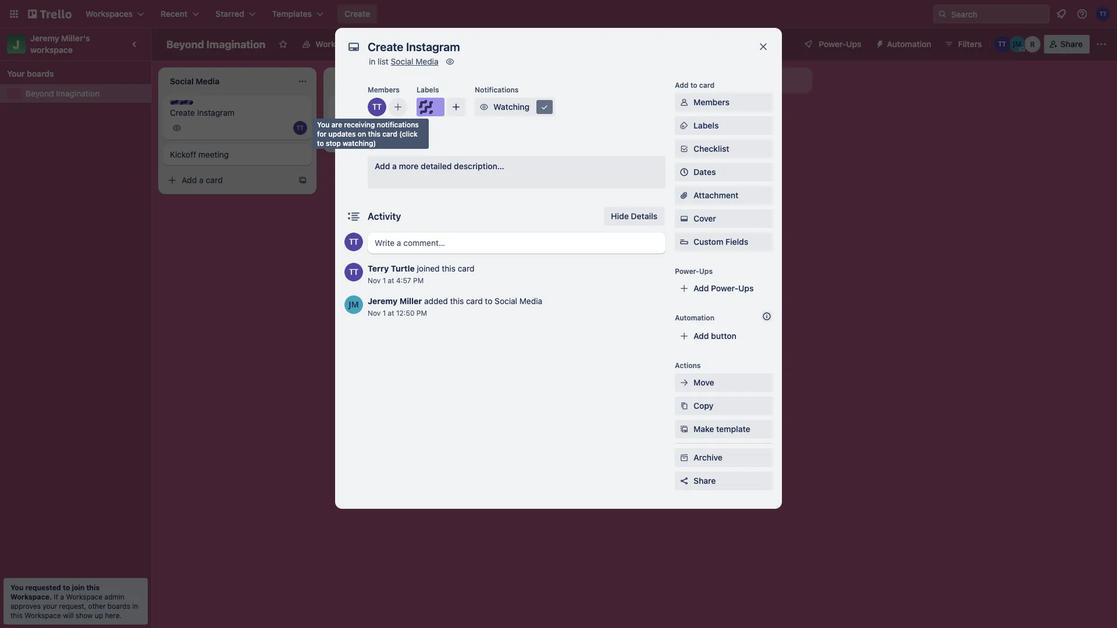 Task type: locate. For each thing, give the bounding box(es) containing it.
sm image left cover
[[679, 213, 690, 225]]

list right 'another'
[[725, 75, 736, 85]]

0 horizontal spatial automation
[[675, 314, 715, 322]]

add a card button
[[494, 101, 624, 120], [328, 129, 459, 148], [163, 171, 293, 190]]

details
[[631, 212, 658, 221]]

to left the join
[[63, 584, 70, 592]]

add
[[675, 75, 690, 85], [675, 81, 689, 89], [512, 106, 528, 115], [347, 134, 362, 143], [375, 161, 390, 171], [182, 175, 197, 185], [694, 284, 709, 293], [694, 331, 709, 341]]

copy link
[[675, 397, 773, 416]]

hide details link
[[604, 207, 665, 226]]

this down approves
[[10, 612, 23, 620]]

jeremy inside jeremy miller added this card to social media nov 1 at 12:50 pm
[[368, 297, 398, 306]]

r
[[1030, 40, 1035, 48]]

members down 'another'
[[694, 97, 730, 107]]

labels link
[[675, 116, 773, 135]]

updates
[[329, 130, 356, 138]]

workspace down the join
[[66, 593, 103, 601]]

1 horizontal spatial boards
[[108, 602, 130, 610]]

1 at from the top
[[388, 276, 394, 285]]

make
[[694, 425, 714, 434]]

pm down miller
[[417, 309, 427, 317]]

sm image left checklist
[[679, 143, 690, 155]]

1 nov from the top
[[368, 276, 381, 285]]

0 vertical spatial members
[[368, 86, 400, 94]]

0 horizontal spatial create
[[170, 108, 195, 118]]

sm image right power-ups 'button'
[[871, 35, 887, 51]]

add a card down receiving
[[347, 134, 388, 143]]

1 horizontal spatial share button
[[1044, 35, 1090, 54]]

sm image inside make template link
[[679, 424, 690, 435]]

you up workspace.
[[10, 584, 23, 592]]

1 vertical spatial pm
[[417, 309, 427, 317]]

sm image inside archive link
[[679, 452, 690, 464]]

color: purple, title: none image right add members to card icon
[[417, 98, 445, 116]]

0 vertical spatial nov
[[368, 276, 381, 285]]

in right the other
[[132, 602, 138, 610]]

jeremy miller (jeremymiller198) image
[[345, 296, 363, 314]]

sm image inside automation button
[[871, 35, 887, 51]]

at left 12:50
[[388, 309, 394, 317]]

sm image inside the watching button
[[478, 101, 490, 113]]

2 horizontal spatial add a card button
[[494, 101, 624, 120]]

create for create instagram
[[170, 108, 195, 118]]

1 vertical spatial list
[[725, 75, 736, 85]]

sm image left make
[[679, 424, 690, 435]]

1 vertical spatial imagination
[[56, 89, 100, 98]]

share left show menu image
[[1061, 39, 1083, 49]]

1 vertical spatial add a card
[[347, 134, 388, 143]]

sm image for cover
[[679, 213, 690, 225]]

this right the join
[[86, 584, 100, 592]]

list inside add another list button
[[725, 75, 736, 85]]

0 horizontal spatial social
[[391, 57, 413, 66]]

list down the visible
[[378, 57, 389, 66]]

2 horizontal spatial workspace
[[316, 39, 359, 49]]

you up for on the left of the page
[[317, 120, 330, 129]]

1 vertical spatial workspace
[[66, 593, 103, 601]]

added
[[424, 297, 448, 306]]

2 vertical spatial ups
[[739, 284, 754, 293]]

attachment button
[[675, 186, 773, 205]]

thoughts thinking
[[335, 101, 379, 118]]

j
[[13, 37, 20, 51]]

terry turtle (terryturtle) image left terry at the left top of the page
[[345, 263, 363, 282]]

card right on
[[371, 134, 388, 143]]

rubyanndersson (rubyanndersson) image
[[1025, 36, 1041, 52]]

approves
[[10, 602, 41, 610]]

color: purple, title: none image up create instagram
[[170, 100, 193, 105]]

button
[[711, 331, 737, 341]]

ups up add power-ups
[[699, 267, 713, 275]]

color: purple, title: none image
[[417, 98, 445, 116], [170, 100, 193, 105]]

0 vertical spatial boards
[[27, 69, 54, 79]]

0 horizontal spatial list
[[378, 57, 389, 66]]

to up members link
[[691, 81, 698, 89]]

1 horizontal spatial beyond
[[166, 38, 204, 50]]

boards right your in the left top of the page
[[27, 69, 54, 79]]

0 vertical spatial share button
[[1044, 35, 1090, 54]]

1 down terry at the left top of the page
[[383, 276, 386, 285]]

0 vertical spatial beyond imagination
[[166, 38, 266, 50]]

a
[[530, 106, 534, 115], [364, 134, 369, 143], [392, 161, 397, 171], [199, 175, 204, 185], [60, 593, 64, 601]]

0 vertical spatial list
[[378, 57, 389, 66]]

sm image inside checklist link
[[679, 143, 690, 155]]

in down the visible
[[369, 57, 376, 66]]

automation up 'add button'
[[675, 314, 715, 322]]

this right on
[[368, 130, 381, 138]]

requested
[[25, 584, 61, 592]]

0 horizontal spatial labels
[[417, 86, 439, 94]]

boards
[[27, 69, 54, 79], [108, 602, 130, 610]]

0 horizontal spatial add a card button
[[163, 171, 293, 190]]

kickoff
[[170, 150, 196, 159]]

0 horizontal spatial you
[[10, 584, 23, 592]]

1 horizontal spatial labels
[[694, 121, 719, 130]]

0 horizontal spatial power-ups
[[675, 267, 713, 275]]

card up members link
[[699, 81, 715, 89]]

you for you requested to join this workspace.
[[10, 584, 23, 592]]

2 horizontal spatial terry turtle (terryturtle) image
[[1096, 7, 1110, 21]]

1 horizontal spatial media
[[520, 297, 542, 306]]

sm image for checklist
[[679, 143, 690, 155]]

sm image for watching
[[478, 101, 490, 113]]

1 vertical spatial boards
[[108, 602, 130, 610]]

this inside you requested to join this workspace.
[[86, 584, 100, 592]]

1 vertical spatial media
[[520, 297, 542, 306]]

sm image inside cover link
[[679, 213, 690, 225]]

2 vertical spatial power-
[[711, 284, 739, 293]]

0 vertical spatial terry turtle (terryturtle) image
[[368, 98, 386, 116]]

you inside you requested to join this workspace.
[[10, 584, 23, 592]]

jeremy up nov 1 at 12:50 pm link
[[368, 297, 398, 306]]

turtle
[[391, 264, 415, 274]]

labels
[[417, 86, 439, 94], [694, 121, 719, 130]]

for
[[317, 130, 327, 138]]

1 horizontal spatial imagination
[[206, 38, 266, 50]]

add another list
[[675, 75, 736, 85]]

power-
[[819, 39, 846, 49], [675, 267, 699, 275], [711, 284, 739, 293]]

if a workspace admin approves your request, other boards in this workspace will show up here.
[[10, 593, 138, 620]]

1 vertical spatial you
[[10, 584, 23, 592]]

your
[[7, 69, 25, 79]]

1 horizontal spatial create
[[345, 9, 370, 19]]

1 horizontal spatial you
[[317, 120, 330, 129]]

thinking link
[[335, 107, 470, 119]]

labels up checklist
[[694, 121, 719, 130]]

terry turtle (terryturtle) image
[[368, 98, 386, 116], [293, 121, 307, 135], [345, 263, 363, 282]]

0 vertical spatial imagination
[[206, 38, 266, 50]]

other
[[88, 602, 106, 610]]

workspace
[[316, 39, 359, 49], [66, 593, 103, 601], [24, 612, 61, 620]]

1 vertical spatial labels
[[694, 121, 719, 130]]

1 vertical spatial 1
[[383, 309, 386, 317]]

terry turtle (terryturtle) image
[[1096, 7, 1110, 21], [994, 36, 1011, 52], [345, 233, 363, 251]]

1 1 from the top
[[383, 276, 386, 285]]

ups
[[846, 39, 862, 49], [699, 267, 713, 275], [739, 284, 754, 293]]

sm image
[[871, 35, 887, 51], [444, 56, 456, 68], [478, 101, 490, 113], [679, 143, 690, 155], [679, 213, 690, 225], [679, 424, 690, 435]]

1 vertical spatial beyond
[[26, 89, 54, 98]]

sm image inside labels link
[[679, 120, 690, 132]]

1 vertical spatial share
[[694, 476, 716, 486]]

terry turtle (terryturtle) image left for on the left of the page
[[293, 121, 307, 135]]

1 horizontal spatial add a card
[[347, 134, 388, 143]]

terry turtle (terryturtle) image left add members to card icon
[[368, 98, 386, 116]]

ups left automation button
[[846, 39, 862, 49]]

add a card down notifications
[[512, 106, 553, 115]]

0 vertical spatial at
[[388, 276, 394, 285]]

card right added
[[466, 297, 483, 306]]

nov 1 at 12:50 pm link
[[368, 309, 427, 317]]

workspace left the visible
[[316, 39, 359, 49]]

1 left 12:50
[[383, 309, 386, 317]]

cover
[[694, 214, 716, 223]]

to right added
[[485, 297, 493, 306]]

1 horizontal spatial power-ups
[[819, 39, 862, 49]]

this right joined
[[442, 264, 456, 274]]

12:50
[[396, 309, 415, 317]]

1
[[383, 276, 386, 285], [383, 309, 386, 317]]

card right watching
[[536, 106, 553, 115]]

sm image down notifications
[[478, 101, 490, 113]]

2 at from the top
[[388, 309, 394, 317]]

0 vertical spatial create
[[345, 9, 370, 19]]

nov inside jeremy miller added this card to social media nov 1 at 12:50 pm
[[368, 309, 381, 317]]

1 horizontal spatial add a card button
[[328, 129, 459, 148]]

media
[[416, 57, 439, 66], [520, 297, 542, 306]]

0 vertical spatial power-ups
[[819, 39, 862, 49]]

1 horizontal spatial color: purple, title: none image
[[417, 98, 445, 116]]

add a card down kickoff meeting
[[182, 175, 223, 185]]

share
[[1061, 39, 1083, 49], [694, 476, 716, 486]]

this inside terry turtle joined this card nov 1 at 4:57 pm
[[442, 264, 456, 274]]

activity
[[368, 211, 401, 222]]

pm right 4:57
[[413, 276, 424, 285]]

1 horizontal spatial automation
[[887, 39, 932, 49]]

ups inside 'button'
[[846, 39, 862, 49]]

1 horizontal spatial members
[[694, 97, 730, 107]]

1 horizontal spatial beyond imagination
[[166, 38, 266, 50]]

0 vertical spatial media
[[416, 57, 439, 66]]

imagination down your boards with 1 items element
[[56, 89, 100, 98]]

0 vertical spatial workspace
[[316, 39, 359, 49]]

to down for on the left of the page
[[317, 139, 324, 147]]

you inside the you are receiving notifications for updates on this card (click to stop watching)
[[317, 120, 330, 129]]

create left instagram
[[170, 108, 195, 118]]

1 vertical spatial beyond imagination
[[26, 89, 100, 98]]

jeremy miller's workspace
[[30, 33, 92, 55]]

show menu image
[[1096, 38, 1107, 50]]

this
[[368, 130, 381, 138], [442, 264, 456, 274], [450, 297, 464, 306], [86, 584, 100, 592], [10, 612, 23, 620]]

create up workspace visible
[[345, 9, 370, 19]]

Search field
[[947, 5, 1049, 23]]

this inside the you are receiving notifications for updates on this card (click to stop watching)
[[368, 130, 381, 138]]

jeremy inside jeremy miller's workspace
[[30, 33, 59, 43]]

workspace down your
[[24, 612, 61, 620]]

checklist link
[[675, 140, 773, 158]]

sm image
[[679, 97, 690, 108], [539, 101, 551, 113], [679, 120, 690, 132], [679, 377, 690, 389], [679, 400, 690, 412], [679, 452, 690, 464]]

to inside jeremy miller added this card to social media nov 1 at 12:50 pm
[[485, 297, 493, 306]]

1 horizontal spatial jeremy
[[368, 297, 398, 306]]

pm inside jeremy miller added this card to social media nov 1 at 12:50 pm
[[417, 309, 427, 317]]

visible
[[361, 39, 385, 49]]

1 horizontal spatial power-
[[711, 284, 739, 293]]

ups down fields
[[739, 284, 754, 293]]

nov down terry at the left top of the page
[[368, 276, 381, 285]]

share down the archive
[[694, 476, 716, 486]]

add button button
[[675, 327, 773, 346]]

1 vertical spatial create
[[170, 108, 195, 118]]

0 notifications image
[[1055, 7, 1068, 21]]

imagination left the "star or unstar board" icon
[[206, 38, 266, 50]]

2 horizontal spatial power-
[[819, 39, 846, 49]]

2 horizontal spatial ups
[[846, 39, 862, 49]]

list
[[378, 57, 389, 66], [725, 75, 736, 85]]

beyond
[[166, 38, 204, 50], [26, 89, 54, 98]]

share button down 0 notifications icon
[[1044, 35, 1090, 54]]

None text field
[[362, 36, 746, 57]]

create instagram
[[170, 108, 235, 118]]

automation left filters button
[[887, 39, 932, 49]]

description
[[368, 134, 419, 145]]

0 vertical spatial you
[[317, 120, 330, 129]]

members up add members to card icon
[[368, 86, 400, 94]]

2 nov from the top
[[368, 309, 381, 317]]

jeremy for jeremy miller added this card to social media nov 1 at 12:50 pm
[[368, 297, 398, 306]]

create inside button
[[345, 9, 370, 19]]

1 vertical spatial members
[[694, 97, 730, 107]]

move
[[694, 378, 714, 388]]

card inside the you are receiving notifications for updates on this card (click to stop watching)
[[382, 130, 397, 138]]

0 horizontal spatial imagination
[[56, 89, 100, 98]]

0 vertical spatial automation
[[887, 39, 932, 49]]

0 horizontal spatial terry turtle (terryturtle) image
[[345, 233, 363, 251]]

1 vertical spatial nov
[[368, 309, 381, 317]]

1 horizontal spatial terry turtle (terryturtle) image
[[345, 263, 363, 282]]

2 vertical spatial add a card
[[182, 175, 223, 185]]

1 vertical spatial at
[[388, 309, 394, 317]]

beyond inside text field
[[166, 38, 204, 50]]

this right added
[[450, 297, 464, 306]]

0 vertical spatial ups
[[846, 39, 862, 49]]

sm image inside members link
[[679, 97, 690, 108]]

jeremy up workspace
[[30, 33, 59, 43]]

1 vertical spatial social
[[495, 297, 517, 306]]

to inside the you are receiving notifications for updates on this card (click to stop watching)
[[317, 139, 324, 147]]

0 vertical spatial power-
[[819, 39, 846, 49]]

beyond imagination
[[166, 38, 266, 50], [26, 89, 100, 98]]

sm image inside copy link
[[679, 400, 690, 412]]

meeting
[[198, 150, 229, 159]]

nov right jeremy miller (jeremymiller198) image
[[368, 309, 381, 317]]

at
[[388, 276, 394, 285], [388, 309, 394, 317]]

filters
[[958, 39, 982, 49]]

1 vertical spatial share button
[[675, 472, 773, 491]]

0 horizontal spatial jeremy
[[30, 33, 59, 43]]

2 vertical spatial terry turtle (terryturtle) image
[[345, 233, 363, 251]]

search image
[[938, 9, 947, 19]]

card right joined
[[458, 264, 475, 274]]

workspace visible button
[[295, 35, 392, 54]]

automation
[[887, 39, 932, 49], [675, 314, 715, 322]]

share button down archive link
[[675, 472, 773, 491]]

(click
[[399, 130, 418, 138]]

miller
[[400, 297, 422, 306]]

2 1 from the top
[[383, 309, 386, 317]]

1 horizontal spatial list
[[725, 75, 736, 85]]

pm
[[413, 276, 424, 285], [417, 309, 427, 317]]

card down notifications
[[382, 130, 397, 138]]

2 vertical spatial terry turtle (terryturtle) image
[[345, 263, 363, 282]]

power-ups
[[819, 39, 862, 49], [675, 267, 713, 275]]

1 horizontal spatial ups
[[739, 284, 754, 293]]

template
[[716, 425, 750, 434]]

automation button
[[871, 35, 939, 54]]

0 horizontal spatial terry turtle (terryturtle) image
[[293, 121, 307, 135]]

at left 4:57
[[388, 276, 394, 285]]

0 vertical spatial beyond
[[166, 38, 204, 50]]

join
[[72, 584, 85, 592]]

1 horizontal spatial workspace
[[66, 593, 103, 601]]

1 vertical spatial power-
[[675, 267, 699, 275]]

0 horizontal spatial power-
[[675, 267, 699, 275]]

create
[[345, 9, 370, 19], [170, 108, 195, 118]]

labels down social media link
[[417, 86, 439, 94]]

card inside terry turtle joined this card nov 1 at 4:57 pm
[[458, 264, 475, 274]]

power- inside the add power-ups link
[[711, 284, 739, 293]]

0 vertical spatial pm
[[413, 276, 424, 285]]

2 vertical spatial workspace
[[24, 612, 61, 620]]

sm image inside the watching button
[[539, 101, 551, 113]]

jeremy for jeremy miller's workspace
[[30, 33, 59, 43]]

sm image inside move link
[[679, 377, 690, 389]]

0 vertical spatial add a card button
[[494, 101, 624, 120]]

social inside jeremy miller added this card to social media nov 1 at 12:50 pm
[[495, 297, 517, 306]]

boards down admin
[[108, 602, 130, 610]]

this inside if a workspace admin approves your request, other boards in this workspace will show up here.
[[10, 612, 23, 620]]



Task type: describe. For each thing, give the bounding box(es) containing it.
sm image down customize views icon
[[444, 56, 456, 68]]

power- inside power-ups 'button'
[[819, 39, 846, 49]]

0 horizontal spatial beyond
[[26, 89, 54, 98]]

you for you are receiving notifications for updates on this card (click to stop watching)
[[317, 120, 330, 129]]

Write a comment text field
[[368, 233, 666, 254]]

0 vertical spatial labels
[[417, 86, 439, 94]]

nov 1 at 4:57 pm link
[[368, 276, 424, 285]]

custom
[[694, 237, 724, 247]]

another
[[693, 75, 722, 85]]

admin
[[104, 593, 125, 601]]

more
[[399, 161, 419, 171]]

sm image for members
[[679, 97, 690, 108]]

0 vertical spatial share
[[1061, 39, 1083, 49]]

1 vertical spatial terry turtle (terryturtle) image
[[994, 36, 1011, 52]]

custom fields button
[[675, 236, 773, 248]]

imagination inside text field
[[206, 38, 266, 50]]

card down meeting
[[206, 175, 223, 185]]

pm inside terry turtle joined this card nov 1 at 4:57 pm
[[413, 276, 424, 285]]

on
[[358, 130, 366, 138]]

sm image for move
[[679, 377, 690, 389]]

0 horizontal spatial boards
[[27, 69, 54, 79]]

0 horizontal spatial media
[[416, 57, 439, 66]]

2 horizontal spatial add a card
[[512, 106, 553, 115]]

beyond imagination inside text field
[[166, 38, 266, 50]]

kickoff meeting
[[170, 150, 229, 159]]

stop
[[326, 139, 341, 147]]

your boards with 1 items element
[[7, 67, 139, 81]]

you requested to join this workspace.
[[10, 584, 100, 601]]

sm image for copy
[[679, 400, 690, 412]]

add button
[[694, 331, 737, 341]]

automation inside button
[[887, 39, 932, 49]]

create button
[[338, 5, 377, 23]]

add to card
[[675, 81, 715, 89]]

instagram
[[197, 108, 235, 118]]

joined
[[417, 264, 440, 274]]

your boards
[[7, 69, 54, 79]]

add another list button
[[654, 68, 812, 93]]

in list social media
[[369, 57, 439, 66]]

0 horizontal spatial color: purple, title: none image
[[170, 100, 193, 105]]

boards inside if a workspace admin approves your request, other boards in this workspace will show up here.
[[108, 602, 130, 610]]

board
[[414, 39, 437, 49]]

labels inside labels link
[[694, 121, 719, 130]]

0 horizontal spatial workspace
[[24, 612, 61, 620]]

members link
[[675, 93, 773, 112]]

0 horizontal spatial beyond imagination
[[26, 89, 100, 98]]

nov inside terry turtle joined this card nov 1 at 4:57 pm
[[368, 276, 381, 285]]

1 vertical spatial power-ups
[[675, 267, 713, 275]]

notifications
[[475, 86, 519, 94]]

your
[[43, 602, 57, 610]]

workspace.
[[10, 593, 52, 601]]

power-ups button
[[796, 35, 869, 54]]

add power-ups link
[[675, 279, 773, 298]]

add a more detailed description… link
[[368, 156, 666, 189]]

terry
[[368, 264, 389, 274]]

2 vertical spatial add a card button
[[163, 171, 293, 190]]

custom fields
[[694, 237, 748, 247]]

0 horizontal spatial add a card
[[182, 175, 223, 185]]

move link
[[675, 374, 773, 392]]

description…
[[454, 161, 504, 171]]

filters button
[[941, 35, 986, 54]]

sm image for automation
[[871, 35, 887, 51]]

add power-ups
[[694, 284, 754, 293]]

jeremy miller (jeremymiller198) image
[[1010, 36, 1026, 52]]

r button
[[1025, 36, 1041, 52]]

workspace visible
[[316, 39, 385, 49]]

copy
[[694, 401, 714, 411]]

notifications
[[377, 120, 419, 129]]

primary element
[[0, 0, 1117, 28]]

create for create
[[345, 9, 370, 19]]

cover link
[[675, 210, 773, 228]]

fields
[[726, 237, 748, 247]]

request,
[[59, 602, 86, 610]]

add members to card image
[[393, 101, 403, 113]]

to inside you requested to join this workspace.
[[63, 584, 70, 592]]

0 horizontal spatial share
[[694, 476, 716, 486]]

dates button
[[675, 163, 773, 182]]

watching button
[[475, 98, 555, 116]]

star or unstar board image
[[278, 40, 288, 49]]

kickoff meeting link
[[170, 149, 305, 161]]

beyond imagination link
[[26, 88, 144, 100]]

customize views image
[[450, 38, 462, 50]]

actions
[[675, 361, 701, 370]]

0 horizontal spatial ups
[[699, 267, 713, 275]]

Board name text field
[[161, 35, 271, 54]]

0 horizontal spatial members
[[368, 86, 400, 94]]

create instagram link
[[170, 107, 305, 119]]

4:57
[[396, 276, 411, 285]]

if
[[54, 593, 58, 601]]

social media link
[[391, 57, 439, 66]]

thinking
[[335, 108, 367, 118]]

you are receiving notifications for updates on this card (click to stop watching)
[[317, 120, 419, 147]]

media inside jeremy miller added this card to social media nov 1 at 12:50 pm
[[520, 297, 542, 306]]

sm image for make template
[[679, 424, 690, 435]]

1 inside jeremy miller added this card to social media nov 1 at 12:50 pm
[[383, 309, 386, 317]]

make template
[[694, 425, 750, 434]]

attachment
[[694, 191, 739, 200]]

1 vertical spatial add a card button
[[328, 129, 459, 148]]

here.
[[105, 612, 122, 620]]

workspace
[[30, 45, 73, 55]]

show
[[76, 612, 93, 620]]

add a more detailed description…
[[375, 161, 504, 171]]

a inside if a workspace admin approves your request, other boards in this workspace will show up here.
[[60, 593, 64, 601]]

sm image for archive
[[679, 452, 690, 464]]

receiving
[[344, 120, 375, 129]]

card inside jeremy miller added this card to social media nov 1 at 12:50 pm
[[466, 297, 483, 306]]

archive link
[[675, 449, 773, 467]]

back to home image
[[28, 5, 72, 23]]

1 vertical spatial automation
[[675, 314, 715, 322]]

thoughts
[[347, 101, 379, 109]]

watching)
[[343, 139, 376, 147]]

watching
[[494, 102, 530, 112]]

at inside terry turtle joined this card nov 1 at 4:57 pm
[[388, 276, 394, 285]]

hide
[[611, 212, 629, 221]]

sm image for labels
[[679, 120, 690, 132]]

terry turtle joined this card nov 1 at 4:57 pm
[[368, 264, 475, 285]]

detailed
[[421, 161, 452, 171]]

open information menu image
[[1077, 8, 1088, 20]]

archive
[[694, 453, 723, 463]]

miller's
[[61, 33, 90, 43]]

workspace inside button
[[316, 39, 359, 49]]

this inside jeremy miller added this card to social media nov 1 at 12:50 pm
[[450, 297, 464, 306]]

up
[[95, 612, 103, 620]]

0 vertical spatial in
[[369, 57, 376, 66]]

power-ups inside 'button'
[[819, 39, 862, 49]]

at inside jeremy miller added this card to social media nov 1 at 12:50 pm
[[388, 309, 394, 317]]

0 vertical spatial terry turtle (terryturtle) image
[[1096, 7, 1110, 21]]

color: bold red, title: "thoughts" element
[[335, 100, 379, 109]]

1 vertical spatial terry turtle (terryturtle) image
[[293, 121, 307, 135]]

2 horizontal spatial terry turtle (terryturtle) image
[[368, 98, 386, 116]]

1 inside terry turtle joined this card nov 1 at 4:57 pm
[[383, 276, 386, 285]]

create from template… image
[[298, 176, 307, 185]]

0 vertical spatial social
[[391, 57, 413, 66]]

in inside if a workspace admin approves your request, other boards in this workspace will show up here.
[[132, 602, 138, 610]]



Task type: vqa. For each thing, say whether or not it's contained in the screenshot.
'search' image
yes



